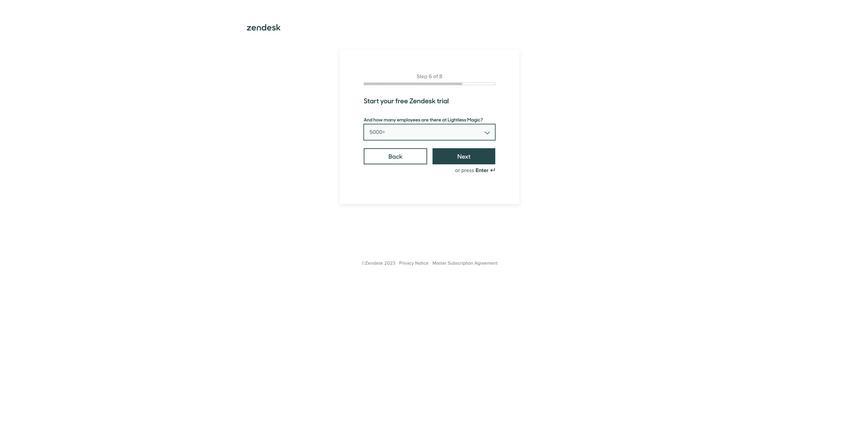 Task type: describe. For each thing, give the bounding box(es) containing it.
subscription
[[448, 261, 474, 266]]

step 6 of 8
[[417, 73, 443, 80]]

or press enter
[[455, 167, 489, 174]]

master
[[433, 261, 447, 266]]

many
[[384, 116, 396, 123]]

next button
[[433, 148, 496, 165]]

back button
[[364, 148, 428, 165]]

there
[[430, 116, 442, 123]]

back
[[389, 152, 403, 161]]

master subscription agreement link
[[433, 261, 498, 266]]

©zendesk 2023 link
[[362, 261, 396, 266]]

privacy notice link
[[399, 261, 429, 266]]

next
[[458, 152, 471, 161]]

trial
[[437, 96, 449, 105]]

8
[[440, 73, 443, 80]]

and
[[364, 116, 373, 123]]

your
[[380, 96, 394, 105]]

?
[[481, 116, 483, 123]]

free
[[396, 96, 408, 105]]

of
[[434, 73, 438, 80]]

lightless
[[448, 116, 467, 123]]

enter
[[476, 167, 489, 174]]

agreement
[[475, 261, 498, 266]]

2023
[[385, 261, 396, 266]]

how
[[374, 116, 383, 123]]

enter image
[[490, 168, 496, 173]]



Task type: vqa. For each thing, say whether or not it's contained in the screenshot.
the bottommost THE TEAM'S
no



Task type: locate. For each thing, give the bounding box(es) containing it.
©zendesk 2023
[[362, 261, 396, 266]]

and how many employees are there at lightless magic ?
[[364, 116, 483, 123]]

step
[[417, 73, 428, 80]]

at
[[442, 116, 447, 123]]

are
[[422, 116, 429, 123]]

or
[[455, 167, 460, 174]]

privacy notice
[[399, 261, 429, 266]]

start
[[364, 96, 379, 105]]

press
[[462, 167, 475, 174]]

6
[[429, 73, 432, 80]]

©zendesk
[[362, 261, 383, 266]]

master subscription agreement
[[433, 261, 498, 266]]

privacy
[[399, 261, 414, 266]]

employees
[[397, 116, 421, 123]]

zendesk image
[[247, 24, 281, 31]]

start your free zendesk trial
[[364, 96, 449, 105]]

magic
[[468, 116, 481, 123]]

zendesk
[[410, 96, 436, 105]]

notice
[[415, 261, 429, 266]]



